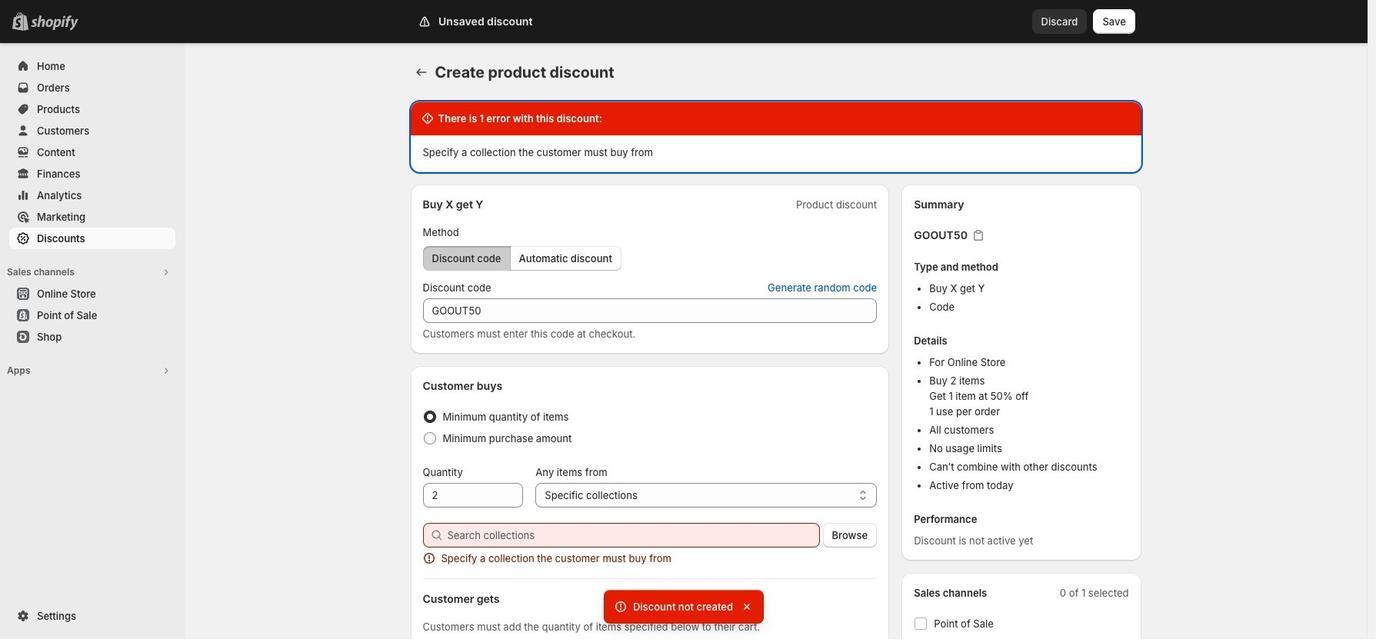 Task type: vqa. For each thing, say whether or not it's contained in the screenshot.
the bottom be
no



Task type: describe. For each thing, give the bounding box(es) containing it.
Search collections text field
[[447, 523, 820, 548]]



Task type: locate. For each thing, give the bounding box(es) containing it.
None text field
[[423, 299, 877, 323]]

None text field
[[423, 483, 523, 508]]

shopify image
[[31, 15, 78, 31]]



